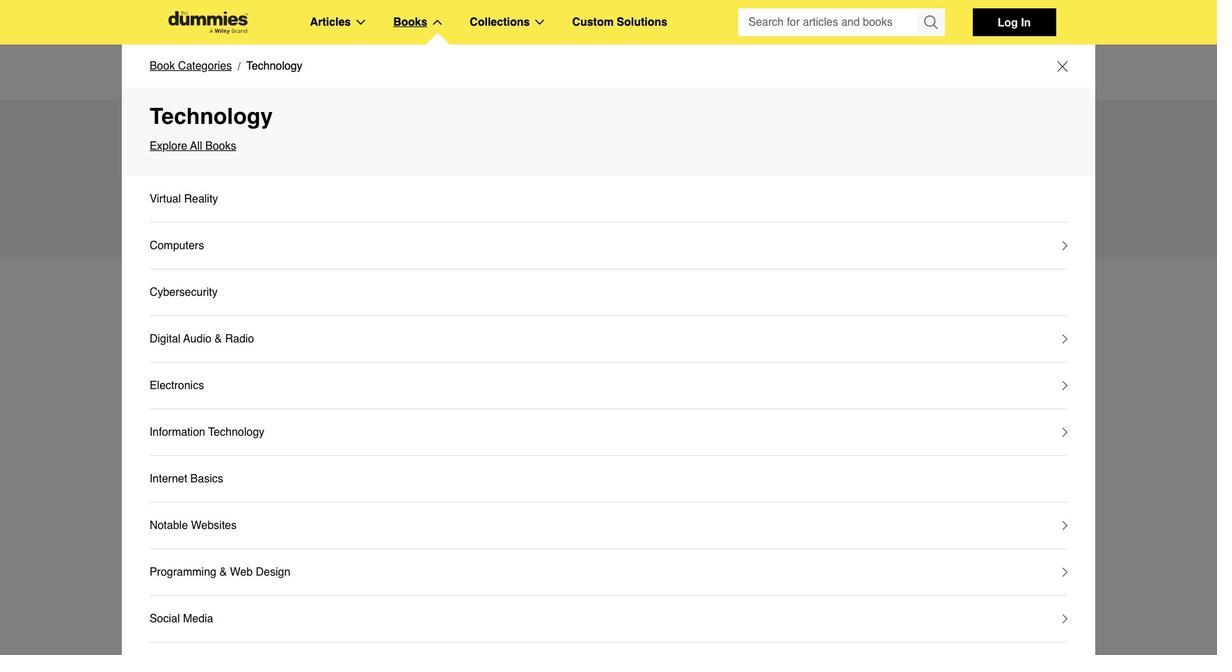 Task type: locate. For each thing, give the bounding box(es) containing it.
& down sheet
[[220, 566, 227, 579]]

&
[[215, 333, 222, 345], [220, 566, 227, 579]]

log in link
[[973, 8, 1057, 36]]

1 horizontal spatial step
[[222, 592, 242, 603]]

all
[[190, 140, 202, 152]]

finding and browsing arduino libraries
[[389, 635, 665, 652]]

filter results
[[161, 394, 241, 409]]

arduino articles
[[161, 129, 431, 169]]

open sub-categories image inside notable websites "button"
[[1063, 521, 1068, 531]]

3 open sub-categories image from the top
[[1063, 567, 1068, 577]]

technology
[[246, 60, 303, 72], [205, 66, 261, 79], [150, 103, 273, 129], [208, 426, 265, 439]]

computers button
[[150, 223, 1068, 269]]

step
[[186, 592, 206, 603], [222, 592, 242, 603]]

0 vertical spatial in
[[284, 187, 292, 199]]

open sub-categories image inside information technology button
[[1063, 427, 1068, 437]]

but
[[321, 187, 337, 199]]

from
[[240, 288, 292, 313]]

2 vertical spatial open sub-categories image
[[1063, 521, 1068, 531]]

26
[[161, 424, 172, 435]]

step left by
[[186, 592, 206, 603]]

social media link
[[150, 610, 213, 628]]

step right by
[[222, 592, 242, 603]]

group
[[738, 8, 945, 36]]

open sub-categories image
[[1063, 241, 1068, 251], [1063, 427, 1068, 437], [1063, 567, 1068, 577], [1063, 614, 1068, 624]]

open book categories image
[[433, 19, 442, 25]]

Search for articles and books text field
[[738, 8, 919, 36]]

like
[[228, 187, 245, 199]]

computers
[[150, 239, 204, 252]]

1 horizontal spatial in
[[378, 205, 386, 217]]

type
[[233, 467, 261, 482]]

may
[[170, 187, 192, 199]]

social media button
[[150, 596, 1068, 643]]

explore all books link
[[150, 137, 1068, 155]]

categories
[[178, 60, 232, 72]]

open sub-categories image
[[1063, 334, 1068, 344], [1063, 381, 1068, 391], [1063, 521, 1068, 531]]

actually
[[356, 187, 394, 199]]

0 vertical spatial open sub-categories image
[[1063, 334, 1068, 344]]

it's
[[340, 187, 353, 199]]

in left "the"
[[378, 205, 386, 217]]

log in
[[998, 15, 1031, 29]]

cybersecurity link
[[150, 269, 1068, 316], [150, 283, 218, 301]]

open sub-categories image inside the digital audio & radio button
[[1063, 334, 1068, 344]]

internet
[[150, 473, 187, 485]]

1 vertical spatial in
[[378, 205, 386, 217]]

articles
[[310, 16, 351, 29], [264, 66, 300, 79], [304, 129, 431, 169], [161, 288, 234, 313], [186, 512, 218, 524]]

information technology
[[150, 426, 265, 439]]

custom solutions link
[[573, 13, 668, 31]]

electronics
[[150, 379, 204, 392]]

articles inside the technology articles link
[[264, 66, 300, 79]]

collections
[[470, 16, 530, 29]]

programming & web design
[[150, 566, 291, 579]]

in up around
[[284, 187, 292, 199]]

3 open sub-categories image from the top
[[1063, 521, 1068, 531]]

you're
[[344, 205, 374, 217]]

1 vertical spatial open sub-categories image
[[1063, 381, 1068, 391]]

content type
[[182, 467, 261, 482]]

1 cybersecurity link from the top
[[150, 269, 1068, 316]]

view
[[389, 538, 413, 551]]

open sub-categories image inside electronics button
[[1063, 381, 1068, 391]]

content type button
[[161, 452, 261, 498]]

open sub-categories image for websites
[[1063, 521, 1068, 531]]

reality
[[184, 193, 218, 205]]

open article categories image
[[357, 19, 366, 25]]

arduino
[[161, 129, 295, 169], [298, 288, 383, 313], [389, 406, 432, 418], [545, 635, 600, 652]]

finding
[[389, 635, 441, 652]]

1 open sub-categories image from the top
[[1063, 241, 1068, 251]]

programming
[[150, 566, 216, 579]]

1 vertical spatial &
[[220, 566, 227, 579]]

cybersecurity
[[150, 286, 218, 299]]

book
[[150, 60, 175, 72]]

and
[[445, 635, 471, 652]]

libraries
[[604, 635, 665, 652]]

notable websites
[[150, 519, 237, 532]]

sound
[[195, 187, 225, 199]]

26 results
[[161, 424, 203, 435]]

notable websites button
[[150, 503, 1068, 549]]

2 open sub-categories image from the top
[[1063, 381, 1068, 391]]

2 open sub-categories image from the top
[[1063, 427, 1068, 437]]

2 step from the left
[[222, 592, 242, 603]]

collection
[[463, 187, 510, 199]]

2 virtual reality link from the top
[[150, 190, 218, 208]]

social media
[[150, 613, 213, 625]]

0 horizontal spatial step
[[186, 592, 206, 603]]

in
[[284, 187, 292, 199], [378, 205, 386, 217]]

media
[[183, 613, 213, 625]]

4 open sub-categories image from the top
[[1063, 614, 1068, 624]]

1 open sub-categories image from the top
[[1063, 334, 1068, 344]]

want
[[161, 205, 185, 217]]

virtual
[[150, 193, 181, 205]]

right
[[408, 205, 430, 217]]

open sub-categories image inside programming & web design button
[[1063, 567, 1068, 577]]

interactive
[[525, 187, 576, 199]]

browsing
[[475, 635, 541, 652]]

open sub-categories image for media
[[1063, 614, 1068, 624]]

open sub-categories image for technology
[[1063, 427, 1068, 437]]

& right audio
[[215, 333, 222, 345]]

open sub-categories image inside social media button
[[1063, 614, 1068, 624]]

design
[[256, 566, 291, 579]]

awesome
[[413, 187, 460, 199]]



Task type: describe. For each thing, give the bounding box(es) containing it.
2
[[356, 592, 361, 603]]

notable
[[150, 519, 188, 532]]

2 internet basics link from the top
[[150, 470, 223, 488]]

explore
[[150, 140, 187, 152]]

information technology button
[[150, 409, 1068, 456]]

digital audio & radio link
[[150, 330, 254, 348]]

by
[[209, 592, 219, 603]]

finding and browsing arduino libraries link
[[389, 633, 1057, 654]]

way
[[253, 205, 273, 217]]

computers link
[[150, 237, 204, 255]]

town
[[257, 187, 281, 199]]

internet basics
[[150, 473, 223, 485]]

web
[[230, 566, 253, 579]]

0 horizontal spatial in
[[284, 187, 292, 199]]

it
[[161, 187, 167, 199]]

books
[[394, 16, 428, 29]]

0 vertical spatial &
[[215, 333, 222, 345]]

results
[[175, 424, 203, 435]]

2 cybersecurity link from the top
[[150, 283, 218, 301]]

custom solutions
[[573, 16, 668, 29]]

explore all books
[[150, 140, 236, 152]]

logo image
[[161, 11, 254, 34]]

and
[[697, 187, 716, 199]]

open collections list image
[[536, 19, 545, 25]]

around
[[276, 205, 310, 217]]

view article link
[[389, 535, 1057, 553]]

log
[[998, 15, 1018, 29]]

digital
[[150, 333, 181, 345]]

cookie consent banner dialog
[[0, 605, 1218, 655]]

open sub-categories image inside computers button
[[1063, 241, 1068, 251]]

of
[[513, 187, 522, 199]]

an
[[397, 187, 410, 199]]

home
[[161, 66, 191, 79]]

basics
[[190, 473, 223, 485]]

them,
[[313, 205, 341, 217]]

book categories
[[150, 60, 232, 72]]

content
[[182, 467, 229, 482]]

digital audio & radio button
[[150, 316, 1068, 363]]

the
[[389, 205, 405, 217]]

audio
[[183, 333, 212, 345]]

step by step
[[186, 592, 242, 603]]

articles from arduino
[[161, 288, 383, 313]]

technology articles
[[205, 66, 300, 79]]

place.
[[433, 205, 462, 217]]

arduino link
[[389, 403, 1057, 421]]

information
[[150, 426, 205, 439]]

websites
[[191, 519, 237, 532]]

home link
[[161, 63, 191, 81]]

1 internet basics link from the top
[[150, 456, 1068, 503]]

technology inside information technology "link"
[[208, 426, 265, 439]]

books
[[205, 140, 236, 152]]

solutions
[[617, 16, 668, 29]]

programming & web design link
[[150, 563, 291, 581]]

notable websites link
[[150, 517, 237, 535]]

your
[[228, 205, 250, 217]]

open sub-categories image for &
[[1063, 567, 1068, 577]]

1 step from the left
[[186, 592, 206, 603]]

article
[[416, 538, 447, 551]]

electronics button
[[150, 363, 1068, 409]]

italy,
[[296, 187, 318, 199]]

technology articles link
[[205, 63, 300, 81]]

digital audio & radio
[[150, 333, 254, 345]]

electronic
[[579, 187, 627, 199]]

information technology link
[[150, 423, 265, 441]]

electronics link
[[150, 377, 204, 395]]

learn
[[200, 205, 225, 217]]

you
[[728, 187, 746, 199]]

view article
[[389, 538, 447, 551]]

it may sound like a town in italy, but it's actually an awesome collection of interactive electronic components. and if you want to learn your way around them, you're in the right place.
[[161, 187, 746, 217]]

cheat
[[186, 552, 212, 563]]

open sub-categories image for audio
[[1063, 334, 1068, 344]]

radio
[[225, 333, 254, 345]]

cheat sheet
[[186, 552, 240, 563]]

virtual reality
[[150, 193, 218, 205]]

in
[[1021, 15, 1031, 29]]

custom
[[573, 16, 614, 29]]

1 virtual reality link from the top
[[150, 176, 1068, 223]]

book categories button
[[150, 57, 232, 75]]

programming & web design button
[[150, 549, 1068, 596]]

components.
[[630, 187, 694, 199]]

filter
[[161, 394, 192, 409]]



Task type: vqa. For each thing, say whether or not it's contained in the screenshot.
Custom Solutions
yes



